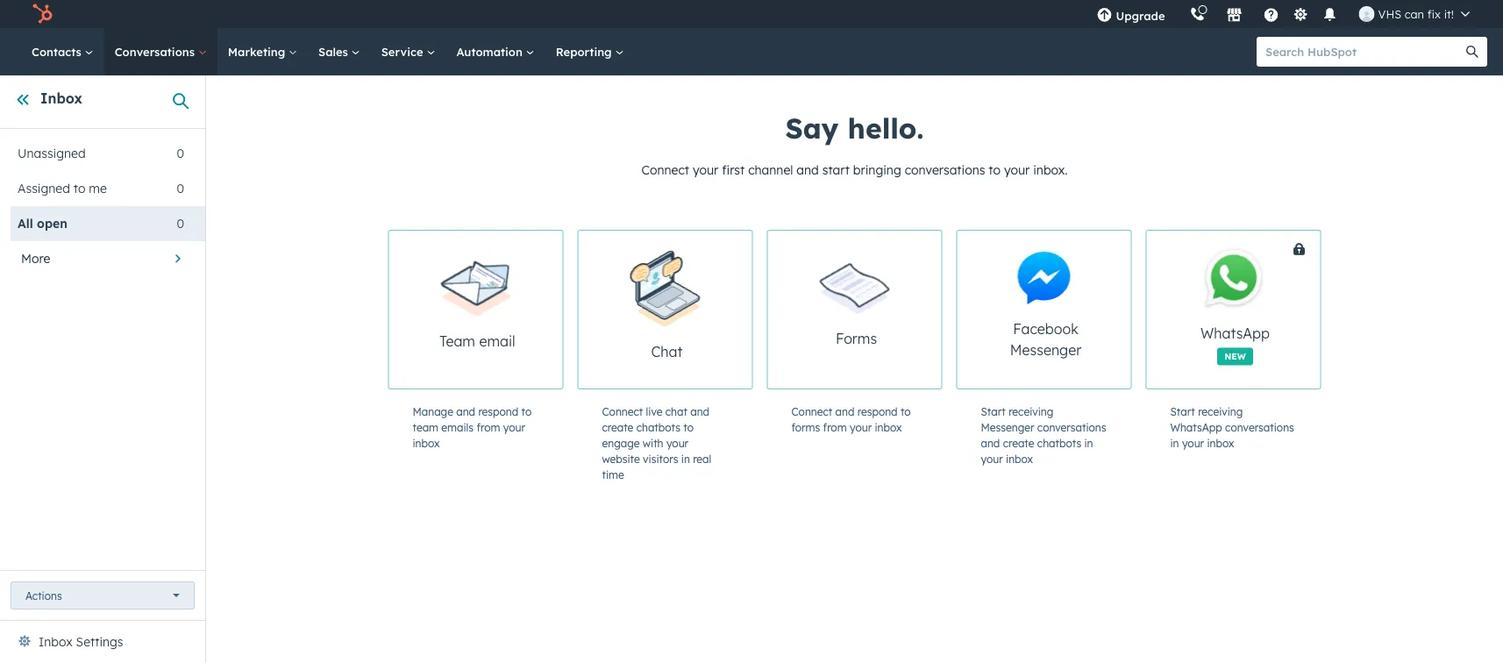 Task type: locate. For each thing, give the bounding box(es) containing it.
conversations for start receiving whatsapp conversations in your inbox
[[1226, 421, 1295, 434]]

service link
[[371, 28, 446, 75]]

from right forms
[[823, 421, 847, 434]]

in
[[1085, 436, 1094, 450], [1171, 436, 1180, 450], [681, 452, 690, 465]]

1 horizontal spatial chatbots
[[1038, 436, 1082, 450]]

messenger
[[1011, 341, 1082, 359], [981, 421, 1035, 434]]

manage
[[413, 405, 453, 418]]

1 start from the left
[[981, 405, 1006, 418]]

0 vertical spatial messenger
[[1011, 341, 1082, 359]]

1 respond from the left
[[478, 405, 519, 418]]

settings
[[76, 634, 123, 650]]

from right emails at the bottom left
[[477, 421, 500, 434]]

0 horizontal spatial start
[[981, 405, 1006, 418]]

receiving down facebook messenger on the right
[[1009, 405, 1054, 418]]

0 vertical spatial inbox
[[40, 89, 83, 107]]

inbox settings link
[[39, 632, 123, 653]]

0 horizontal spatial chatbots
[[637, 421, 681, 434]]

inbox for inbox settings
[[39, 634, 73, 650]]

connect inside connect and respond to forms from your inbox
[[792, 405, 833, 418]]

inbox for inbox
[[40, 89, 83, 107]]

2 vertical spatial 0
[[177, 216, 184, 231]]

1 horizontal spatial receiving
[[1199, 405, 1243, 418]]

channel
[[748, 162, 793, 178]]

visitors
[[643, 452, 679, 465]]

marketplaces image
[[1227, 8, 1243, 24]]

start
[[981, 405, 1006, 418], [1171, 405, 1196, 418]]

inbox inside inbox settings link
[[39, 634, 73, 650]]

None checkbox
[[1146, 230, 1387, 390]]

bringing
[[853, 162, 902, 178]]

all open
[[18, 216, 68, 231]]

respond inside manage and respond to team emails from your inbox
[[478, 405, 519, 418]]

connect for forms
[[792, 405, 833, 418]]

and inside connect live chat and create chatbots to engage with your website visitors in real time
[[691, 405, 710, 418]]

inbox inside start receiving whatsapp conversations in your inbox
[[1208, 436, 1235, 450]]

0 horizontal spatial respond
[[478, 405, 519, 418]]

1 vertical spatial chatbots
[[1038, 436, 1082, 450]]

inbox
[[875, 421, 902, 434], [413, 436, 440, 450], [1208, 436, 1235, 450], [1006, 452, 1033, 465]]

menu
[[1085, 0, 1483, 28]]

respond
[[478, 405, 519, 418], [858, 405, 898, 418]]

connect up the engage
[[602, 405, 643, 418]]

fix
[[1428, 7, 1441, 21]]

Facebook Messenger checkbox
[[957, 230, 1132, 390]]

1 vertical spatial inbox
[[39, 634, 73, 650]]

0 horizontal spatial receiving
[[1009, 405, 1054, 418]]

website
[[602, 452, 640, 465]]

in inside connect live chat and create chatbots to engage with your website visitors in real time
[[681, 452, 690, 465]]

connect left first
[[642, 162, 690, 178]]

hubspot link
[[21, 4, 66, 25]]

connect
[[642, 162, 690, 178], [602, 405, 643, 418], [792, 405, 833, 418]]

2 horizontal spatial conversations
[[1226, 421, 1295, 434]]

contacts
[[32, 44, 85, 59]]

forms
[[836, 330, 877, 348]]

Search HubSpot search field
[[1257, 37, 1472, 67]]

receiving
[[1009, 405, 1054, 418], [1199, 405, 1243, 418]]

0 vertical spatial create
[[602, 421, 634, 434]]

3 0 from the top
[[177, 216, 184, 231]]

upgrade
[[1116, 8, 1166, 23]]

chatbots
[[637, 421, 681, 434], [1038, 436, 1082, 450]]

reporting link
[[545, 28, 635, 75]]

whatsapp inside start receiving whatsapp conversations in your inbox
[[1171, 421, 1223, 434]]

facebook messenger
[[1011, 320, 1082, 359]]

automation
[[457, 44, 526, 59]]

start for start receiving messenger conversations and create chatbots in your inbox
[[981, 405, 1006, 418]]

1 vertical spatial messenger
[[981, 421, 1035, 434]]

your
[[693, 162, 719, 178], [1004, 162, 1030, 178], [503, 421, 525, 434], [850, 421, 872, 434], [667, 436, 689, 450], [1182, 436, 1205, 450], [981, 452, 1003, 465]]

receiving down the new
[[1199, 405, 1243, 418]]

actions
[[25, 589, 62, 602]]

receiving inside start receiving messenger conversations and create chatbots in your inbox
[[1009, 405, 1054, 418]]

0 vertical spatial whatsapp
[[1201, 324, 1270, 342]]

2 0 from the top
[[177, 181, 184, 196]]

conversations link
[[104, 28, 217, 75]]

0 vertical spatial 0
[[177, 146, 184, 161]]

create
[[602, 421, 634, 434], [1003, 436, 1035, 450]]

to inside connect live chat and create chatbots to engage with your website visitors in real time
[[684, 421, 694, 434]]

say hello.
[[786, 111, 924, 146]]

hubspot image
[[32, 4, 53, 25]]

conversations
[[905, 162, 986, 178], [1038, 421, 1107, 434], [1226, 421, 1295, 434]]

1 horizontal spatial create
[[1003, 436, 1035, 450]]

your inside manage and respond to team emails from your inbox
[[503, 421, 525, 434]]

2 start from the left
[[1171, 405, 1196, 418]]

upgrade image
[[1097, 8, 1113, 24]]

messenger inside option
[[1011, 341, 1082, 359]]

inbox
[[40, 89, 83, 107], [39, 634, 73, 650]]

help button
[[1257, 0, 1287, 28]]

to inside manage and respond to team emails from your inbox
[[522, 405, 532, 418]]

terry turtle image
[[1359, 6, 1375, 22]]

marketing
[[228, 44, 289, 59]]

facebook
[[1013, 320, 1079, 338]]

and
[[797, 162, 819, 178], [456, 405, 476, 418], [691, 405, 710, 418], [836, 405, 855, 418], [981, 436, 1000, 450]]

conversations inside start receiving messenger conversations and create chatbots in your inbox
[[1038, 421, 1107, 434]]

1 vertical spatial create
[[1003, 436, 1035, 450]]

0
[[177, 146, 184, 161], [177, 181, 184, 196], [177, 216, 184, 231]]

your inside connect live chat and create chatbots to engage with your website visitors in real time
[[667, 436, 689, 450]]

0 vertical spatial chatbots
[[637, 421, 681, 434]]

2 respond from the left
[[858, 405, 898, 418]]

start receiving messenger conversations and create chatbots in your inbox
[[981, 405, 1107, 465]]

team
[[440, 332, 475, 350]]

whatsapp
[[1201, 324, 1270, 342], [1171, 421, 1223, 434]]

1 receiving from the left
[[1009, 405, 1054, 418]]

create inside connect live chat and create chatbots to engage with your website visitors in real time
[[602, 421, 634, 434]]

conversations inside start receiving whatsapp conversations in your inbox
[[1226, 421, 1295, 434]]

notifications image
[[1323, 8, 1338, 24]]

1 horizontal spatial respond
[[858, 405, 898, 418]]

menu containing vhs can fix it!
[[1085, 0, 1483, 28]]

0 horizontal spatial in
[[681, 452, 690, 465]]

hello.
[[848, 111, 924, 146]]

start inside start receiving messenger conversations and create chatbots in your inbox
[[981, 405, 1006, 418]]

2 horizontal spatial in
[[1171, 436, 1180, 450]]

respond right manage
[[478, 405, 519, 418]]

inbox down contacts link in the top of the page
[[40, 89, 83, 107]]

team email
[[440, 332, 516, 350]]

receiving inside start receiving whatsapp conversations in your inbox
[[1199, 405, 1243, 418]]

receiving for whatsapp
[[1199, 405, 1243, 418]]

1 horizontal spatial from
[[823, 421, 847, 434]]

0 horizontal spatial conversations
[[905, 162, 986, 178]]

2 receiving from the left
[[1199, 405, 1243, 418]]

1 horizontal spatial conversations
[[1038, 421, 1107, 434]]

inbox left settings
[[39, 634, 73, 650]]

and inside start receiving messenger conversations and create chatbots in your inbox
[[981, 436, 1000, 450]]

conversations for start receiving messenger conversations and create chatbots in your inbox
[[1038, 421, 1107, 434]]

0 horizontal spatial from
[[477, 421, 500, 434]]

2 from from the left
[[823, 421, 847, 434]]

to
[[989, 162, 1001, 178], [74, 181, 85, 196], [522, 405, 532, 418], [901, 405, 911, 418], [684, 421, 694, 434]]

open
[[37, 216, 68, 231]]

1 vertical spatial whatsapp
[[1171, 421, 1223, 434]]

Team email checkbox
[[388, 230, 564, 390]]

1 vertical spatial 0
[[177, 181, 184, 196]]

notifications button
[[1316, 0, 1345, 28]]

start
[[823, 162, 850, 178]]

respond for forms
[[858, 405, 898, 418]]

marketplaces button
[[1216, 0, 1253, 28]]

0 horizontal spatial create
[[602, 421, 634, 434]]

menu item
[[1178, 0, 1181, 28]]

1 horizontal spatial start
[[1171, 405, 1196, 418]]

connect inside connect live chat and create chatbots to engage with your website visitors in real time
[[602, 405, 643, 418]]

and inside connect and respond to forms from your inbox
[[836, 405, 855, 418]]

manage and respond to team emails from your inbox
[[413, 405, 532, 450]]

and inside manage and respond to team emails from your inbox
[[456, 405, 476, 418]]

connect up forms
[[792, 405, 833, 418]]

receiving for messenger
[[1009, 405, 1054, 418]]

whatsapp inside option
[[1201, 324, 1270, 342]]

1 from from the left
[[477, 421, 500, 434]]

connect your first channel and start bringing conversations to your inbox.
[[642, 162, 1068, 178]]

say
[[786, 111, 839, 146]]

start for start receiving whatsapp conversations in your inbox
[[1171, 405, 1196, 418]]

inbox inside connect and respond to forms from your inbox
[[875, 421, 902, 434]]

from
[[477, 421, 500, 434], [823, 421, 847, 434]]

start inside start receiving whatsapp conversations in your inbox
[[1171, 405, 1196, 418]]

live
[[646, 405, 663, 418]]

respond inside connect and respond to forms from your inbox
[[858, 405, 898, 418]]

in inside start receiving whatsapp conversations in your inbox
[[1171, 436, 1180, 450]]

1 horizontal spatial in
[[1085, 436, 1094, 450]]

actions button
[[11, 582, 195, 610]]

sales link
[[308, 28, 371, 75]]

respond down forms
[[858, 405, 898, 418]]



Task type: describe. For each thing, give the bounding box(es) containing it.
respond for team email
[[478, 405, 519, 418]]

conversations
[[115, 44, 198, 59]]

1 0 from the top
[[177, 146, 184, 161]]

search image
[[1467, 46, 1479, 58]]

unassigned
[[18, 146, 86, 161]]

with
[[643, 436, 664, 450]]

service
[[381, 44, 427, 59]]

email
[[479, 332, 516, 350]]

Chat checkbox
[[578, 230, 753, 390]]

connect and respond to forms from your inbox
[[792, 405, 911, 434]]

inbox inside start receiving messenger conversations and create chatbots in your inbox
[[1006, 452, 1033, 465]]

chat
[[651, 343, 683, 360]]

reporting
[[556, 44, 615, 59]]

assigned to me
[[18, 181, 107, 196]]

inbox settings
[[39, 634, 123, 650]]

your inside connect and respond to forms from your inbox
[[850, 421, 872, 434]]

real
[[693, 452, 712, 465]]

vhs can fix it!
[[1379, 7, 1455, 21]]

chatbots inside connect live chat and create chatbots to engage with your website visitors in real time
[[637, 421, 681, 434]]

from inside manage and respond to team emails from your inbox
[[477, 421, 500, 434]]

inbox.
[[1034, 162, 1068, 178]]

chat
[[666, 405, 688, 418]]

can
[[1405, 7, 1425, 21]]

messenger inside start receiving messenger conversations and create chatbots in your inbox
[[981, 421, 1035, 434]]

in inside start receiving messenger conversations and create chatbots in your inbox
[[1085, 436, 1094, 450]]

time
[[602, 468, 624, 481]]

calling icon image
[[1190, 7, 1206, 23]]

first
[[722, 162, 745, 178]]

new
[[1225, 351, 1247, 362]]

forms
[[792, 421, 820, 434]]

none checkbox containing whatsapp
[[1146, 230, 1387, 390]]

calling icon button
[[1183, 2, 1213, 26]]

Forms checkbox
[[767, 230, 943, 390]]

more
[[21, 251, 50, 266]]

from inside connect and respond to forms from your inbox
[[823, 421, 847, 434]]

whatsapp new
[[1201, 324, 1270, 362]]

settings link
[[1290, 5, 1312, 23]]

me
[[89, 181, 107, 196]]

team
[[413, 421, 439, 434]]

inbox inside manage and respond to team emails from your inbox
[[413, 436, 440, 450]]

search button
[[1458, 37, 1488, 67]]

vhs
[[1379, 7, 1402, 21]]

chatbots inside start receiving messenger conversations and create chatbots in your inbox
[[1038, 436, 1082, 450]]

engage
[[602, 436, 640, 450]]

connect for chat
[[602, 405, 643, 418]]

vhs can fix it! button
[[1349, 0, 1481, 28]]

all
[[18, 216, 33, 231]]

your inside start receiving whatsapp conversations in your inbox
[[1182, 436, 1205, 450]]

your inside start receiving messenger conversations and create chatbots in your inbox
[[981, 452, 1003, 465]]

to inside connect and respond to forms from your inbox
[[901, 405, 911, 418]]

start receiving whatsapp conversations in your inbox
[[1171, 405, 1295, 450]]

sales
[[318, 44, 352, 59]]

automation link
[[446, 28, 545, 75]]

it!
[[1445, 7, 1455, 21]]

create inside start receiving messenger conversations and create chatbots in your inbox
[[1003, 436, 1035, 450]]

emails
[[442, 421, 474, 434]]

0 for open
[[177, 216, 184, 231]]

help image
[[1264, 8, 1280, 24]]

settings image
[[1293, 7, 1309, 23]]

marketing link
[[217, 28, 308, 75]]

connect live chat and create chatbots to engage with your website visitors in real time
[[602, 405, 712, 481]]

contacts link
[[21, 28, 104, 75]]

assigned
[[18, 181, 70, 196]]

0 for to
[[177, 181, 184, 196]]



Task type: vqa. For each thing, say whether or not it's contained in the screenshot.
Sales
yes



